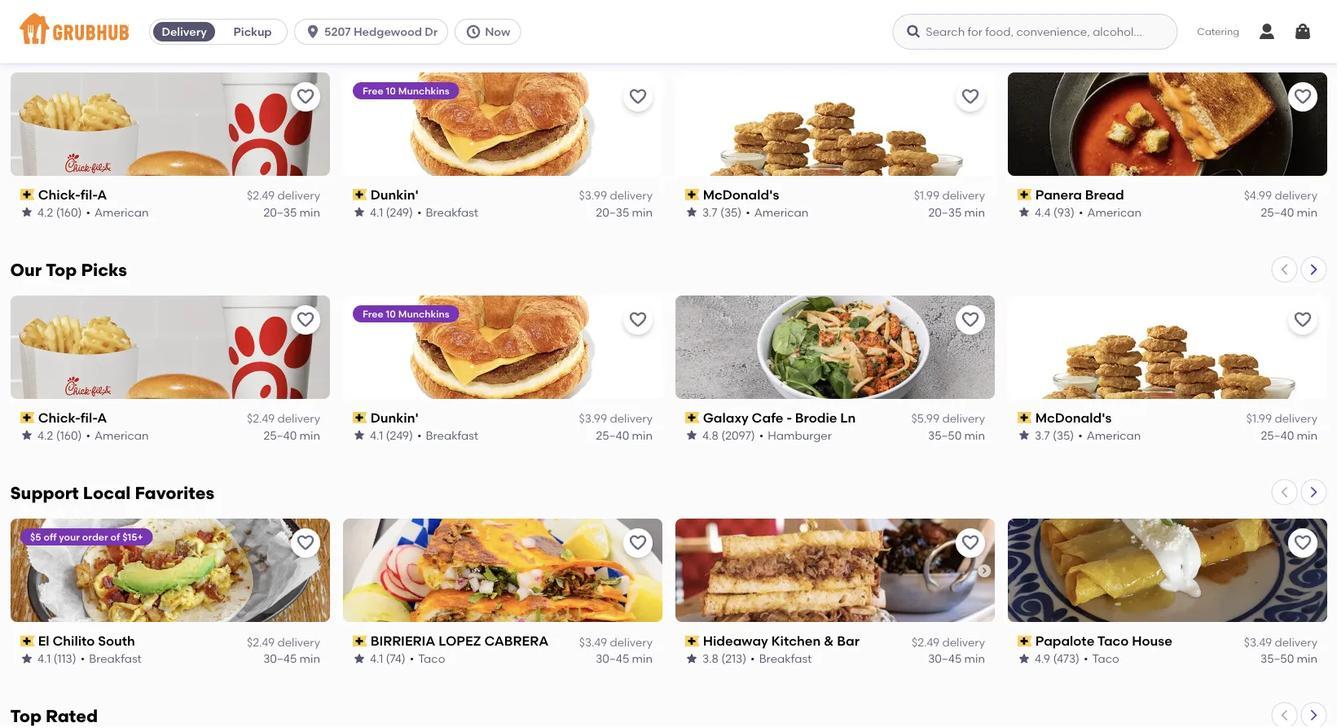 Task type: locate. For each thing, give the bounding box(es) containing it.
1 vertical spatial 3.7
[[1035, 429, 1050, 442]]

free 10 munchkins
[[362, 85, 449, 96], [362, 308, 449, 320]]

• american
[[86, 205, 148, 219], [746, 205, 808, 219], [1079, 205, 1142, 219], [86, 429, 148, 442], [1078, 429, 1141, 442]]

chick- up the support
[[38, 410, 80, 426]]

4.1 for our top picks
[[370, 429, 383, 442]]

4.4
[[1035, 205, 1051, 219]]

1 30–45 from the left
[[263, 652, 296, 666]]

1 horizontal spatial $3.49 delivery
[[1244, 635, 1318, 649]]

1 4.2 from the top
[[37, 205, 53, 219]]

0 vertical spatial $3.99
[[579, 189, 607, 203]]

(473)
[[1053, 652, 1080, 666]]

galaxy
[[703, 410, 748, 426]]

chick-fil-a up the support
[[38, 410, 107, 426]]

1 horizontal spatial 20–35
[[596, 205, 629, 219]]

1 a from the top
[[97, 187, 107, 203]]

25–40 for panera bread
[[1261, 205, 1294, 219]]

4.2 for our
[[37, 429, 53, 442]]

1 horizontal spatial $3.49
[[1244, 635, 1272, 649]]

4.2 up our
[[37, 205, 53, 219]]

1 vertical spatial 10
[[386, 308, 396, 320]]

• for star icon corresponding to dunkin' logo associated with national picks
[[417, 205, 421, 219]]

4.2 (160) for national
[[37, 205, 81, 219]]

20–35
[[263, 205, 296, 219], [596, 205, 629, 219], [928, 205, 962, 219]]

(160) for top
[[56, 429, 81, 442]]

1 vertical spatial $3.99 delivery
[[579, 412, 652, 426]]

munchkins for national picks
[[398, 85, 449, 96]]

0 horizontal spatial 30–45 min
[[263, 652, 320, 666]]

1 horizontal spatial 30–45 min
[[596, 652, 652, 666]]

1 vertical spatial 3.7 (35)
[[1035, 429, 1074, 442]]

star icon image for birrieria lopez cabrera logo
[[353, 652, 366, 665]]

0 vertical spatial $1.99
[[914, 189, 939, 203]]

2 horizontal spatial 20–35 min
[[928, 205, 985, 219]]

1 (160) from the top
[[56, 205, 81, 219]]

delivery button
[[150, 19, 219, 45]]

2 caret left icon image from the top
[[1278, 486, 1291, 499]]

1 vertical spatial mcdonald's logo image
[[1008, 296, 1327, 399]]

top left rated
[[10, 706, 42, 727]]

save this restaurant image
[[628, 87, 648, 107], [961, 87, 980, 107], [1293, 87, 1313, 107], [1293, 310, 1313, 330], [628, 534, 648, 553], [961, 534, 980, 553], [1293, 534, 1313, 553]]

1 dunkin' from the top
[[370, 187, 418, 203]]

$2.49 for support local favorites
[[247, 635, 274, 649]]

0 vertical spatial 4.1 (249)
[[370, 205, 413, 219]]

chick-fil-a for top
[[38, 410, 107, 426]]

mcdonald's logo image for 25–40 min
[[1008, 296, 1327, 399]]

1 free from the top
[[362, 85, 383, 96]]

lopez
[[438, 633, 481, 649]]

1 horizontal spatial top
[[46, 260, 77, 281]]

el
[[38, 633, 49, 649]]

0 vertical spatial 4.2
[[37, 205, 53, 219]]

1 vertical spatial free 10 munchkins
[[362, 308, 449, 320]]

1 vertical spatial picks
[[81, 260, 127, 281]]

3 30–45 from the left
[[928, 652, 962, 666]]

save this restaurant image for mcdonald's logo associated with 20–35 min
[[961, 87, 980, 107]]

svg image
[[305, 24, 321, 40]]

taco
[[1097, 633, 1129, 649], [418, 652, 445, 666], [1092, 652, 1119, 666]]

1 horizontal spatial 35–50
[[1261, 652, 1294, 666]]

1 vertical spatial caret left icon image
[[1278, 486, 1291, 499]]

4.2 up the support
[[37, 429, 53, 442]]

2 4.1 (249) from the top
[[370, 429, 413, 442]]

min for 'papalote taco house logo'
[[1297, 652, 1318, 666]]

0 horizontal spatial top
[[10, 706, 42, 727]]

galaxy cafe - brodie ln logo image
[[675, 296, 995, 399]]

4.8
[[702, 429, 718, 442]]

support local favorites
[[10, 483, 214, 504]]

1 horizontal spatial mcdonald's
[[1035, 410, 1112, 426]]

1 vertical spatial mcdonald's
[[1035, 410, 1112, 426]]

0 vertical spatial chick-fil-a logo image
[[10, 72, 330, 176]]

10 for our top picks
[[386, 308, 396, 320]]

star icon image for panera bread logo
[[1018, 206, 1031, 219]]

1 vertical spatial (160)
[[56, 429, 81, 442]]

1 caret right icon image from the top
[[1308, 263, 1321, 276]]

2 10 from the top
[[386, 308, 396, 320]]

2 30–45 min from the left
[[596, 652, 652, 666]]

taco down 'birrieria lopez cabrera'
[[418, 652, 445, 666]]

american
[[94, 205, 148, 219], [754, 205, 808, 219], [1087, 205, 1142, 219], [94, 429, 148, 442], [1087, 429, 1141, 442]]

2 $3.49 delivery from the left
[[1244, 635, 1318, 649]]

0 vertical spatial free 10 munchkins
[[362, 85, 449, 96]]

chick-fil-a
[[38, 187, 107, 203], [38, 410, 107, 426]]

• breakfast for hideaway kitchen & bar logo
[[750, 652, 812, 666]]

(160)
[[56, 205, 81, 219], [56, 429, 81, 442]]

10
[[386, 85, 396, 96], [386, 308, 396, 320]]

$5.99
[[911, 412, 939, 426]]

1 (249) from the top
[[386, 205, 413, 219]]

0 horizontal spatial mcdonald's
[[703, 187, 779, 203]]

$3.99 delivery for our top picks
[[579, 412, 652, 426]]

american for star icon for national picks chick-fil-a logo
[[94, 205, 148, 219]]

dunkin' logo image for national picks
[[343, 72, 662, 176]]

2 a from the top
[[97, 410, 107, 426]]

delivery for 'papalote taco house logo'
[[1275, 635, 1318, 649]]

1 vertical spatial $1.99
[[1246, 412, 1272, 426]]

$5.99 delivery
[[911, 412, 985, 426]]

1 vertical spatial (249)
[[386, 429, 413, 442]]

$1.99 delivery for 25–40
[[1246, 412, 1318, 426]]

0 vertical spatial caret right icon image
[[1308, 263, 1321, 276]]

$3.99
[[579, 189, 607, 203], [579, 412, 607, 426]]

1 $3.99 delivery from the top
[[579, 189, 652, 203]]

fil- for picks
[[80, 187, 97, 203]]

1 vertical spatial $3.99
[[579, 412, 607, 426]]

subscription pass image
[[353, 189, 367, 201], [1018, 189, 1032, 201], [1018, 412, 1032, 424], [685, 636, 699, 647]]

$3.49 delivery
[[579, 635, 652, 649], [1244, 635, 1318, 649]]

4.8 (2097)
[[702, 429, 755, 442]]

0 vertical spatial $1.99 delivery
[[914, 189, 985, 203]]

star icon image for 'papalote taco house logo'
[[1018, 652, 1031, 665]]

1 horizontal spatial 35–50 min
[[1261, 652, 1318, 666]]

min for dunkin' logo related to our top picks
[[632, 429, 652, 442]]

caret right icon image for picks
[[1308, 263, 1321, 276]]

0 vertical spatial dunkin' logo image
[[343, 72, 662, 176]]

chick-
[[38, 187, 80, 203], [38, 410, 80, 426]]

chick-fil-a logo image for national picks
[[10, 72, 330, 176]]

top right our
[[46, 260, 77, 281]]

1 vertical spatial (35)
[[1053, 429, 1074, 442]]

save this restaurant button
[[291, 82, 320, 112], [623, 82, 652, 112], [956, 82, 985, 112], [1288, 82, 1318, 112], [291, 305, 320, 335], [623, 305, 652, 335], [956, 305, 985, 335], [1288, 305, 1318, 335], [291, 529, 320, 558], [623, 529, 652, 558], [956, 529, 985, 558], [1288, 529, 1318, 558]]

house
[[1132, 633, 1172, 649]]

1 vertical spatial fil-
[[80, 410, 97, 426]]

2 chick-fil-a from the top
[[38, 410, 107, 426]]

25–40 min
[[1261, 205, 1318, 219], [263, 429, 320, 442], [596, 429, 652, 442], [1261, 429, 1318, 442]]

subscription pass image for hideaway kitchen & bar
[[685, 636, 699, 647]]

2 4.2 (160) from the top
[[37, 429, 81, 442]]

0 horizontal spatial • taco
[[409, 652, 445, 666]]

2 horizontal spatial 20–35
[[928, 205, 962, 219]]

save this restaurant image for 'papalote taco house logo'
[[1293, 534, 1313, 553]]

panera
[[1035, 187, 1082, 203]]

0 horizontal spatial 30–45
[[263, 652, 296, 666]]

hideaway
[[703, 633, 768, 649]]

1 horizontal spatial 3.7
[[1035, 429, 1050, 442]]

1 20–35 from the left
[[263, 205, 296, 219]]

bread
[[1085, 187, 1124, 203]]

2 fil- from the top
[[80, 410, 97, 426]]

1 chick-fil-a logo image from the top
[[10, 72, 330, 176]]

1 vertical spatial a
[[97, 410, 107, 426]]

(35) for 25–40
[[1053, 429, 1074, 442]]

• for hideaway kitchen & bar logo star icon
[[750, 652, 755, 666]]

1 free 10 munchkins from the top
[[362, 85, 449, 96]]

star icon image for dunkin' logo associated with national picks
[[353, 206, 366, 219]]

fil- up our top picks
[[80, 187, 97, 203]]

caret left icon image for picks
[[1278, 263, 1291, 276]]

5207 hedgewood dr button
[[294, 19, 455, 45]]

$3.49 delivery for papalote taco house
[[1244, 635, 1318, 649]]

1 $3.49 delivery from the left
[[579, 635, 652, 649]]

2 munchkins from the top
[[398, 308, 449, 320]]

20–35 min
[[263, 205, 320, 219], [596, 205, 652, 219], [928, 205, 985, 219]]

american for star icon corresponding to chick-fil-a logo associated with our top picks
[[94, 429, 148, 442]]

delivery for chick-fil-a logo associated with our top picks
[[277, 412, 320, 426]]

30–45 for hideaway kitchen & bar
[[928, 652, 962, 666]]

fil- for top
[[80, 410, 97, 426]]

3 20–35 from the left
[[928, 205, 962, 219]]

• taco down birrieria
[[409, 652, 445, 666]]

4.2 (160) for our
[[37, 429, 81, 442]]

3.8 (213)
[[702, 652, 746, 666]]

25–40 for dunkin'
[[596, 429, 629, 442]]

save this restaurant image for birrieria lopez cabrera logo
[[628, 534, 648, 553]]

2 horizontal spatial 30–45 min
[[928, 652, 985, 666]]

20–35 for dunkin'
[[596, 205, 629, 219]]

1 vertical spatial 35–50
[[1261, 652, 1294, 666]]

american for star icon related to mcdonald's logo for 25–40 min
[[1087, 429, 1141, 442]]

1 vertical spatial chick-fil-a
[[38, 410, 107, 426]]

1 vertical spatial 4.1 (249)
[[370, 429, 413, 442]]

1 10 from the top
[[386, 85, 396, 96]]

save this restaurant button for chick-fil-a logo associated with our top picks
[[291, 305, 320, 335]]

2 30–45 from the left
[[596, 652, 629, 666]]

$2.49
[[247, 189, 274, 203], [247, 412, 274, 426], [247, 635, 274, 649], [912, 635, 939, 649]]

1 vertical spatial 4.2
[[37, 429, 53, 442]]

25–40 for chick-fil-a
[[263, 429, 296, 442]]

fil- up 'local'
[[80, 410, 97, 426]]

0 vertical spatial caret left icon image
[[1278, 263, 1291, 276]]

(249)
[[386, 205, 413, 219], [386, 429, 413, 442]]

2 horizontal spatial 30–45
[[928, 652, 962, 666]]

1 vertical spatial chick-
[[38, 410, 80, 426]]

0 horizontal spatial mcdonald's logo image
[[675, 72, 995, 176]]

30–45 min
[[263, 652, 320, 666], [596, 652, 652, 666], [928, 652, 985, 666]]

dunkin' logo image
[[343, 72, 662, 176], [343, 296, 662, 399]]

dr
[[425, 25, 438, 39]]

delivery
[[277, 189, 320, 203], [610, 189, 652, 203], [942, 189, 985, 203], [1275, 189, 1318, 203], [277, 412, 320, 426], [610, 412, 652, 426], [942, 412, 985, 426], [1275, 412, 1318, 426], [277, 635, 320, 649], [610, 635, 652, 649], [942, 635, 985, 649], [1275, 635, 1318, 649]]

save this restaurant image for hideaway kitchen & bar logo
[[961, 534, 980, 553]]

0 horizontal spatial 3.7 (35)
[[702, 205, 742, 219]]

0 vertical spatial $3.99 delivery
[[579, 189, 652, 203]]

$3.49 for house
[[1244, 635, 1272, 649]]

min
[[299, 205, 320, 219], [632, 205, 652, 219], [964, 205, 985, 219], [1297, 205, 1318, 219], [299, 429, 320, 442], [632, 429, 652, 442], [964, 429, 985, 442], [1297, 429, 1318, 442], [299, 652, 320, 666], [632, 652, 652, 666], [964, 652, 985, 666], [1297, 652, 1318, 666]]

25–40 min for panera bread
[[1261, 205, 1318, 219]]

1 fil- from the top
[[80, 187, 97, 203]]

save this restaurant image for 20–35
[[295, 87, 315, 107]]

picks
[[90, 37, 136, 57], [81, 260, 127, 281]]

1 horizontal spatial $1.99
[[1246, 412, 1272, 426]]

star icon image
[[20, 206, 33, 219], [353, 206, 366, 219], [685, 206, 698, 219], [1018, 206, 1031, 219], [20, 429, 33, 442], [353, 429, 366, 442], [685, 429, 698, 442], [1018, 429, 1031, 442], [20, 652, 33, 665], [353, 652, 366, 665], [685, 652, 698, 665], [1018, 652, 1031, 665]]

caret left icon image
[[1278, 263, 1291, 276], [1278, 486, 1291, 499], [1278, 710, 1291, 723]]

min for birrieria lopez cabrera logo
[[632, 652, 652, 666]]

panera bread logo image
[[1008, 72, 1327, 176]]

1 30–45 min from the left
[[263, 652, 320, 666]]

3 30–45 min from the left
[[928, 652, 985, 666]]

save this restaurant button for panera bread logo
[[1288, 82, 1318, 112]]

1 • taco from the left
[[409, 652, 445, 666]]

0 horizontal spatial $3.49 delivery
[[579, 635, 652, 649]]

$2.49 for national picks
[[247, 189, 274, 203]]

0 vertical spatial munchkins
[[398, 85, 449, 96]]

delivery for hideaway kitchen & bar logo
[[942, 635, 985, 649]]

35–50
[[928, 429, 962, 442], [1261, 652, 1294, 666]]

3 20–35 min from the left
[[928, 205, 985, 219]]

picks right the national
[[90, 37, 136, 57]]

favorites
[[135, 483, 214, 504]]

0 vertical spatial chick-fil-a
[[38, 187, 107, 203]]

caret right icon image
[[1308, 263, 1321, 276], [1308, 486, 1321, 499], [1308, 710, 1321, 723]]

2 vertical spatial caret right icon image
[[1308, 710, 1321, 723]]

(35)
[[720, 205, 742, 219], [1053, 429, 1074, 442]]

a for top
[[97, 410, 107, 426]]

1 vertical spatial dunkin' logo image
[[343, 296, 662, 399]]

2 dunkin' from the top
[[370, 410, 418, 426]]

0 vertical spatial 35–50 min
[[928, 429, 985, 442]]

your
[[59, 531, 79, 543]]

35–50 min
[[928, 429, 985, 442], [1261, 652, 1318, 666]]

free for national picks
[[362, 85, 383, 96]]

free
[[362, 85, 383, 96], [362, 308, 383, 320]]

1 chick- from the top
[[38, 187, 80, 203]]

2 dunkin' logo image from the top
[[343, 296, 662, 399]]

1 vertical spatial $1.99 delivery
[[1246, 412, 1318, 426]]

$3.49 delivery for birrieria lopez cabrera
[[579, 635, 652, 649]]

taco down the papalote taco house
[[1092, 652, 1119, 666]]

0 vertical spatial (249)
[[386, 205, 413, 219]]

now
[[485, 25, 511, 39]]

• for star icon corresponding to el chilito south logo
[[80, 652, 84, 666]]

delivery for national picks chick-fil-a logo
[[277, 189, 320, 203]]

papalote
[[1035, 633, 1094, 649]]

2 $3.99 from the top
[[579, 412, 607, 426]]

• breakfast for dunkin' logo associated with national picks
[[417, 205, 478, 219]]

2 4.2 from the top
[[37, 429, 53, 442]]

2 chick-fil-a logo image from the top
[[10, 296, 330, 399]]

1 horizontal spatial 3.7 (35)
[[1035, 429, 1074, 442]]

25–40
[[1261, 205, 1294, 219], [263, 429, 296, 442], [596, 429, 629, 442], [1261, 429, 1294, 442]]

0 vertical spatial (35)
[[720, 205, 742, 219]]

0 vertical spatial 4.2 (160)
[[37, 205, 81, 219]]

0 horizontal spatial 35–50
[[928, 429, 962, 442]]

2 • taco from the left
[[1084, 652, 1119, 666]]

1 4.2 (160) from the top
[[37, 205, 81, 219]]

1 caret left icon image from the top
[[1278, 263, 1291, 276]]

0 vertical spatial dunkin'
[[370, 187, 418, 203]]

chick-fil-a logo image
[[10, 72, 330, 176], [10, 296, 330, 399]]

chick-fil-a up our top picks
[[38, 187, 107, 203]]

1 vertical spatial 4.2 (160)
[[37, 429, 81, 442]]

0 vertical spatial a
[[97, 187, 107, 203]]

catering
[[1198, 26, 1240, 37]]

1 horizontal spatial mcdonald's logo image
[[1008, 296, 1327, 399]]

top
[[46, 260, 77, 281], [10, 706, 42, 727]]

• taco
[[409, 652, 445, 666], [1084, 652, 1119, 666]]

25–40 for mcdonald's
[[1261, 429, 1294, 442]]

0 vertical spatial 3.7 (35)
[[702, 205, 742, 219]]

picks right our
[[81, 260, 127, 281]]

star icon image for mcdonald's logo associated with 20–35 min
[[685, 206, 698, 219]]

(2097)
[[721, 429, 755, 442]]

0 vertical spatial (160)
[[56, 205, 81, 219]]

• for star icon for birrieria lopez cabrera logo
[[409, 652, 414, 666]]

3.8
[[702, 652, 718, 666]]

(113)
[[53, 652, 76, 666]]

0 horizontal spatial 20–35 min
[[263, 205, 320, 219]]

(160) up our top picks
[[56, 205, 81, 219]]

1 vertical spatial chick-fil-a logo image
[[10, 296, 330, 399]]

0 vertical spatial chick-
[[38, 187, 80, 203]]

panera bread
[[1035, 187, 1124, 203]]

(160) up the support
[[56, 429, 81, 442]]

1 chick-fil-a from the top
[[38, 187, 107, 203]]

30–45
[[263, 652, 296, 666], [596, 652, 629, 666], [928, 652, 962, 666]]

papalote taco house
[[1035, 633, 1172, 649]]

2 chick- from the top
[[38, 410, 80, 426]]

delivery for mcdonald's logo associated with 20–35 min
[[942, 189, 985, 203]]

el chilito south
[[38, 633, 135, 649]]

0 vertical spatial fil-
[[80, 187, 97, 203]]

$3.99 delivery
[[579, 189, 652, 203], [579, 412, 652, 426]]

0 horizontal spatial 3.7
[[702, 205, 717, 219]]

35–50 min for papalote taco house
[[1261, 652, 1318, 666]]

2 $3.49 from the left
[[1244, 635, 1272, 649]]

1 horizontal spatial • taco
[[1084, 652, 1119, 666]]

0 vertical spatial top
[[46, 260, 77, 281]]

0 horizontal spatial $1.99
[[914, 189, 939, 203]]

svg image
[[1258, 22, 1277, 42], [1294, 22, 1313, 42], [466, 24, 482, 40], [906, 24, 922, 40]]

1 vertical spatial munchkins
[[398, 308, 449, 320]]

2 (249) from the top
[[386, 429, 413, 442]]

save this restaurant image
[[295, 87, 315, 107], [295, 310, 315, 330], [628, 310, 648, 330], [961, 310, 980, 330], [295, 534, 315, 553]]

1 vertical spatial 35–50 min
[[1261, 652, 1318, 666]]

0 horizontal spatial 20–35
[[263, 205, 296, 219]]

0 vertical spatial mcdonald's
[[703, 187, 779, 203]]

3.7 (35)
[[702, 205, 742, 219], [1035, 429, 1074, 442]]

a
[[97, 187, 107, 203], [97, 410, 107, 426]]

$3.49
[[579, 635, 607, 649], [1244, 635, 1272, 649]]

3.7 (35) for 25–40
[[1035, 429, 1074, 442]]

0 vertical spatial mcdonald's logo image
[[675, 72, 995, 176]]

1 $3.49 from the left
[[579, 635, 607, 649]]

1 4.1 (249) from the top
[[370, 205, 413, 219]]

mcdonald's logo image
[[675, 72, 995, 176], [1008, 296, 1327, 399]]

0 vertical spatial 10
[[386, 85, 396, 96]]

subscription pass image for panera bread
[[1018, 189, 1032, 201]]

chick- up our top picks
[[38, 187, 80, 203]]

•
[[86, 205, 90, 219], [417, 205, 421, 219], [746, 205, 750, 219], [1079, 205, 1083, 219], [86, 429, 90, 442], [417, 429, 421, 442], [759, 429, 764, 442], [1078, 429, 1083, 442], [80, 652, 84, 666], [409, 652, 414, 666], [750, 652, 755, 666], [1084, 652, 1088, 666]]

south
[[98, 633, 135, 649]]

4.1 (249)
[[370, 205, 413, 219], [370, 429, 413, 442]]

save this restaurant button for mcdonald's logo associated with 20–35 min
[[956, 82, 985, 112]]

1 munchkins from the top
[[398, 85, 449, 96]]

1 horizontal spatial 30–45
[[596, 652, 629, 666]]

mcdonald's for 20–35
[[703, 187, 779, 203]]

1 vertical spatial caret right icon image
[[1308, 486, 1321, 499]]

mcdonald's logo image for 20–35 min
[[675, 72, 995, 176]]

0 vertical spatial 3.7
[[702, 205, 717, 219]]

4.2 (160) up our top picks
[[37, 205, 81, 219]]

subscription pass image
[[20, 189, 34, 201], [685, 189, 699, 201], [20, 412, 34, 424], [353, 412, 367, 424], [685, 412, 699, 424], [20, 636, 34, 647], [353, 636, 367, 647], [1018, 636, 1032, 647]]

2 caret right icon image from the top
[[1308, 486, 1321, 499]]

0 horizontal spatial (35)
[[720, 205, 742, 219]]

1 20–35 min from the left
[[263, 205, 320, 219]]

2 free from the top
[[362, 308, 383, 320]]

2 free 10 munchkins from the top
[[362, 308, 449, 320]]

1 vertical spatial dunkin'
[[370, 410, 418, 426]]

free 10 munchkins for our top picks
[[362, 308, 449, 320]]

galaxy cafe - brodie ln
[[703, 410, 856, 426]]

25–40 min for chick-fil-a
[[263, 429, 320, 442]]

0 horizontal spatial $1.99 delivery
[[914, 189, 985, 203]]

1 horizontal spatial (35)
[[1053, 429, 1074, 442]]

1 $3.99 from the top
[[579, 189, 607, 203]]

min for mcdonald's logo associated with 20–35 min
[[964, 205, 985, 219]]

0 vertical spatial free
[[362, 85, 383, 96]]

2 $3.99 delivery from the top
[[579, 412, 652, 426]]

2 (160) from the top
[[56, 429, 81, 442]]

of
[[110, 531, 120, 543]]

0 horizontal spatial $3.49
[[579, 635, 607, 649]]

save this restaurant button for hideaway kitchen & bar logo
[[956, 529, 985, 558]]

0 vertical spatial 35–50
[[928, 429, 962, 442]]

1 horizontal spatial $1.99 delivery
[[1246, 412, 1318, 426]]

caret right icon image for favorites
[[1308, 486, 1321, 499]]

1 vertical spatial free
[[362, 308, 383, 320]]

1 dunkin' logo image from the top
[[343, 72, 662, 176]]

4.1
[[370, 205, 383, 219], [370, 429, 383, 442], [37, 652, 50, 666], [370, 652, 383, 666]]

munchkins
[[398, 85, 449, 96], [398, 308, 449, 320]]

0 horizontal spatial 35–50 min
[[928, 429, 985, 442]]

$2.49 delivery
[[247, 189, 320, 203], [247, 412, 320, 426], [247, 635, 320, 649], [912, 635, 985, 649]]

2 20–35 from the left
[[596, 205, 629, 219]]

• taco down the papalote taco house
[[1084, 652, 1119, 666]]

4.2 (160)
[[37, 205, 81, 219], [37, 429, 81, 442]]

2 20–35 min from the left
[[596, 205, 652, 219]]

breakfast
[[425, 205, 478, 219], [425, 429, 478, 442], [89, 652, 141, 666], [759, 652, 812, 666]]

4.2 (160) up the support
[[37, 429, 81, 442]]

brodie
[[795, 410, 837, 426]]

dunkin' logo image for our top picks
[[343, 296, 662, 399]]

top rated
[[10, 706, 98, 727]]

taco left house
[[1097, 633, 1129, 649]]

• for star icon for national picks chick-fil-a logo
[[86, 205, 90, 219]]



Task type: vqa. For each thing, say whether or not it's contained in the screenshot.
distance
no



Task type: describe. For each thing, give the bounding box(es) containing it.
rated
[[46, 706, 98, 727]]

4.1 (74)
[[370, 652, 405, 666]]

$3.49 for cabrera
[[579, 635, 607, 649]]

$15+
[[122, 531, 143, 543]]

breakfast for dunkin' logo related to our top picks
[[425, 429, 478, 442]]

save this restaurant button for 'papalote taco house logo'
[[1288, 529, 1318, 558]]

off
[[43, 531, 56, 543]]

subscription pass image for mcdonald's
[[1018, 412, 1032, 424]]

chick- for our
[[38, 410, 80, 426]]

4.9
[[1035, 652, 1050, 666]]

american for mcdonald's logo associated with 20–35 min star icon
[[754, 205, 808, 219]]

35–50 for galaxy cafe - brodie ln
[[928, 429, 962, 442]]

3 caret right icon image from the top
[[1308, 710, 1321, 723]]

cafe
[[752, 410, 783, 426]]

1 vertical spatial top
[[10, 706, 42, 727]]

dunkin' for national picks
[[370, 187, 418, 203]]

hideaway kitchen & bar
[[703, 633, 859, 649]]

3.7 (35) for 20–35
[[702, 205, 742, 219]]

• for star icon for dunkin' logo related to our top picks
[[417, 429, 421, 442]]

5207
[[324, 25, 351, 39]]

save this restaurant button for galaxy cafe - brodie ln logo on the right of page
[[956, 305, 985, 335]]

$2.49 delivery for national picks
[[247, 189, 320, 203]]

pickup button
[[219, 19, 287, 45]]

$2.49 delivery for support local favorites
[[247, 635, 320, 649]]

• for mcdonald's logo associated with 20–35 min star icon
[[746, 205, 750, 219]]

delivery for mcdonald's logo for 25–40 min
[[1275, 412, 1318, 426]]

$5 off your order of $15+
[[30, 531, 143, 543]]

• for star icon for galaxy cafe - brodie ln logo on the right of page
[[759, 429, 764, 442]]

(249) for our top picks
[[386, 429, 413, 442]]

5207 hedgewood dr
[[324, 25, 438, 39]]

chick-fil-a logo image for our top picks
[[10, 296, 330, 399]]

&
[[824, 633, 834, 649]]

min for hideaway kitchen & bar logo
[[964, 652, 985, 666]]

breakfast for dunkin' logo associated with national picks
[[425, 205, 478, 219]]

35–50 for papalote taco house
[[1261, 652, 1294, 666]]

4.4 (93)
[[1035, 205, 1075, 219]]

caret left icon image for favorites
[[1278, 486, 1291, 499]]

3 caret left icon image from the top
[[1278, 710, 1291, 723]]

4.1 (249) for national picks
[[370, 205, 413, 219]]

$3.99 for national picks
[[579, 189, 607, 203]]

20–35 min for chick-fil-a
[[263, 205, 320, 219]]

cabrera
[[484, 633, 548, 649]]

0 vertical spatial picks
[[90, 37, 136, 57]]

hamburger
[[768, 429, 832, 442]]

birrieria lopez cabrera logo image
[[343, 519, 662, 622]]

support
[[10, 483, 79, 504]]

$1.99 delivery for 20–35
[[914, 189, 985, 203]]

(249) for national picks
[[386, 205, 413, 219]]

taco for papalote taco house
[[1092, 652, 1119, 666]]

$4.99
[[1244, 189, 1272, 203]]

min for panera bread logo
[[1297, 205, 1318, 219]]

• taco for birrieria
[[409, 652, 445, 666]]

our top picks
[[10, 260, 127, 281]]

delivery for birrieria lopez cabrera logo
[[610, 635, 652, 649]]

30–45 for el chilito south
[[263, 652, 296, 666]]

chick-fil-a for picks
[[38, 187, 107, 203]]

25–40 min for mcdonald's
[[1261, 429, 1318, 442]]

birrieria lopez cabrera
[[370, 633, 548, 649]]

$2.49 delivery for our top picks
[[247, 412, 320, 426]]

breakfast for hideaway kitchen & bar logo
[[759, 652, 812, 666]]

(160) for picks
[[56, 205, 81, 219]]

$1.99 for 25–40
[[1246, 412, 1272, 426]]

save this restaurant button for national picks chick-fil-a logo
[[291, 82, 320, 112]]

now button
[[455, 19, 528, 45]]

delivery
[[162, 25, 207, 39]]

(74)
[[386, 652, 405, 666]]

20–35 min for dunkin'
[[596, 205, 652, 219]]

• hamburger
[[759, 429, 832, 442]]

star icon image for mcdonald's logo for 25–40 min
[[1018, 429, 1031, 442]]

$5
[[30, 531, 41, 543]]

-
[[786, 410, 792, 426]]

star icon image for chick-fil-a logo associated with our top picks
[[20, 429, 33, 442]]

chilito
[[52, 633, 94, 649]]

• for 'papalote taco house logo''s star icon
[[1084, 652, 1088, 666]]

el chilito south logo image
[[10, 519, 330, 622]]

$4.99 delivery
[[1244, 189, 1318, 203]]

hideaway kitchen & bar logo image
[[675, 519, 995, 622]]

10 for national picks
[[386, 85, 396, 96]]

4.9 (473)
[[1035, 652, 1080, 666]]

main navigation navigation
[[0, 0, 1338, 64]]

(213)
[[721, 652, 746, 666]]

• taco for papalote
[[1084, 652, 1119, 666]]

pickup
[[234, 25, 272, 39]]

3.7 for 20–35 min
[[702, 205, 717, 219]]

catering button
[[1186, 13, 1251, 50]]

star icon image for national picks chick-fil-a logo
[[20, 206, 33, 219]]

national
[[10, 37, 85, 57]]

papalote taco house logo image
[[1008, 519, 1327, 622]]

free for our top picks
[[362, 308, 383, 320]]

delivery for dunkin' logo related to our top picks
[[610, 412, 652, 426]]

bar
[[837, 633, 859, 649]]

national picks
[[10, 37, 136, 57]]

save this restaurant button for birrieria lopez cabrera logo
[[623, 529, 652, 558]]

birrieria
[[370, 633, 435, 649]]

$1.99 for 20–35
[[914, 189, 939, 203]]

hedgewood
[[354, 25, 422, 39]]

save this restaurant image for panera bread logo
[[1293, 87, 1313, 107]]

Search for food, convenience, alcohol... search field
[[893, 14, 1178, 50]]

(93)
[[1053, 205, 1075, 219]]

star icon image for hideaway kitchen & bar logo
[[685, 652, 698, 665]]

our
[[10, 260, 42, 281]]

30–45 min for hideaway kitchen & bar
[[928, 652, 985, 666]]

min for galaxy cafe - brodie ln logo on the right of page
[[964, 429, 985, 442]]

• breakfast for dunkin' logo related to our top picks
[[417, 429, 478, 442]]

4.1 (249) for our top picks
[[370, 429, 413, 442]]

star icon image for dunkin' logo related to our top picks
[[353, 429, 366, 442]]

30–45 min for birrieria lopez cabrera
[[596, 652, 652, 666]]

american for panera bread logo star icon
[[1087, 205, 1142, 219]]

min for el chilito south logo
[[299, 652, 320, 666]]

$3.99 delivery for national picks
[[579, 189, 652, 203]]

• breakfast for el chilito south logo
[[80, 652, 141, 666]]

ln
[[840, 410, 856, 426]]

svg image inside now button
[[466, 24, 482, 40]]

save this restaurant image for 25–40
[[295, 310, 315, 330]]

$3.99 for our top picks
[[579, 412, 607, 426]]

kitchen
[[771, 633, 821, 649]]

• for star icon related to mcdonald's logo for 25–40 min
[[1078, 429, 1083, 442]]

local
[[83, 483, 131, 504]]

20–35 min for mcdonald's
[[928, 205, 985, 219]]

4.1 (113)
[[37, 652, 76, 666]]

order
[[82, 531, 108, 543]]

30–45 min for el chilito south
[[263, 652, 320, 666]]



